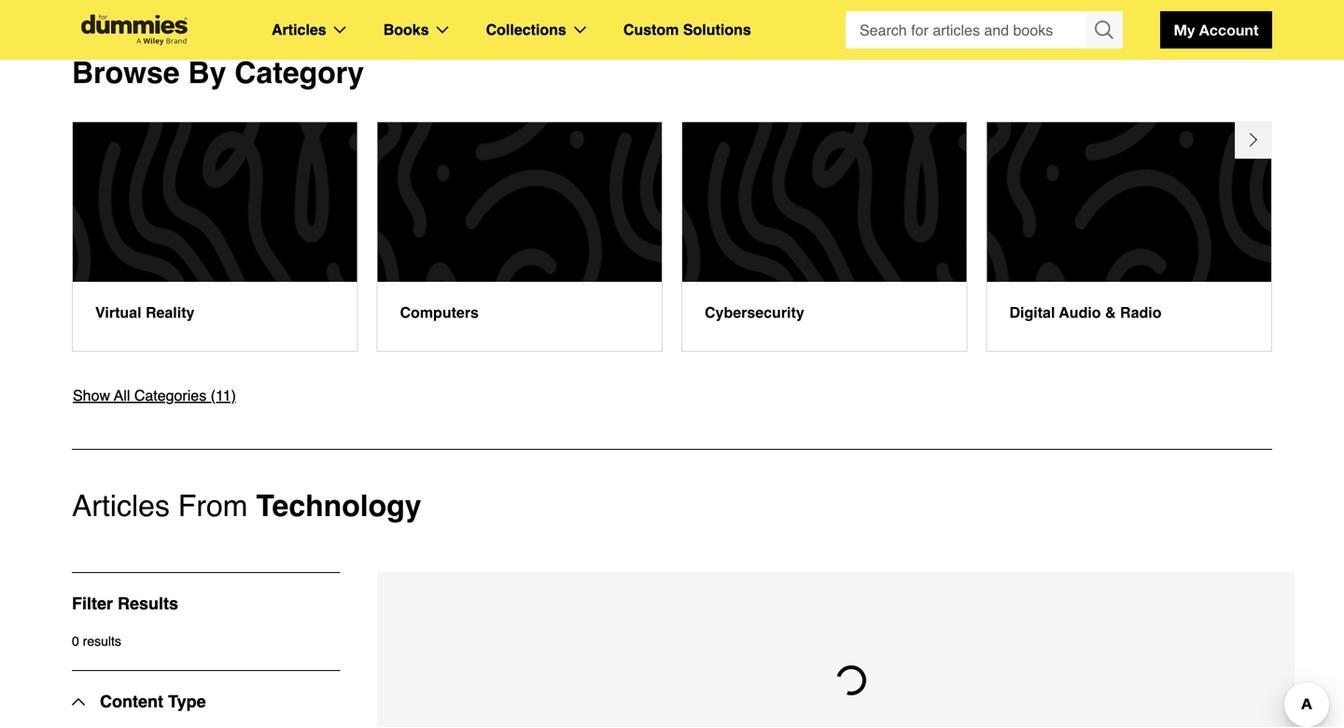 Task type: vqa. For each thing, say whether or not it's contained in the screenshot.
'a' within the the has been career coach to 5,400 clients, enjoys a 96% client-satisfaction rate, and was named "The Bay Area's Best Career Coach" by the San Francisco Bay Guardian
no



Task type: describe. For each thing, give the bounding box(es) containing it.
content type button
[[72, 671, 206, 727]]

logo image
[[72, 14, 197, 45]]

audio
[[1059, 304, 1101, 321]]

show all categories (11)
[[73, 387, 236, 404]]

virtual reality
[[95, 304, 195, 321]]

books
[[383, 21, 429, 38]]

from
[[178, 489, 248, 523]]

computers
[[400, 304, 479, 321]]

open book categories image
[[437, 26, 449, 34]]

filter
[[72, 594, 113, 613]]

results
[[118, 594, 178, 613]]

browse
[[72, 56, 180, 90]]

cybersecurity
[[705, 304, 805, 321]]

show
[[73, 387, 110, 404]]

my account
[[1174, 21, 1259, 39]]

open article categories image
[[334, 26, 346, 34]]

category
[[235, 56, 364, 90]]

articles for articles from technology
[[72, 489, 170, 523]]

open collections list image
[[574, 26, 586, 34]]

close this dialog image
[[1317, 652, 1335, 670]]

Search for articles and books text field
[[846, 11, 1088, 49]]

virtual
[[95, 304, 141, 321]]

browse by category
[[72, 56, 364, 90]]

categories
[[134, 387, 207, 404]]

collections
[[486, 21, 567, 38]]

&
[[1106, 304, 1116, 321]]



Task type: locate. For each thing, give the bounding box(es) containing it.
my account link
[[1161, 11, 1273, 49]]

group
[[846, 11, 1123, 49]]

region
[[63, 121, 1282, 352]]

0 horizontal spatial articles
[[72, 489, 170, 523]]

0 results
[[72, 634, 121, 649]]

articles left open article categories icon
[[272, 21, 327, 38]]

type
[[168, 692, 206, 711]]

content
[[100, 692, 163, 711]]

cybersecurity image
[[683, 122, 967, 282]]

computers image
[[378, 122, 662, 282]]

cybersecurity link
[[682, 121, 968, 352], [682, 121, 968, 352]]

results
[[83, 634, 121, 649]]

radio
[[1120, 304, 1162, 321]]

all
[[114, 387, 130, 404]]

virtual reality image
[[73, 122, 357, 282]]

reality
[[146, 304, 195, 321]]

digital audio & radio link
[[986, 121, 1273, 352], [986, 121, 1273, 352]]

1 horizontal spatial articles
[[272, 21, 327, 38]]

show all categories (11) button
[[72, 384, 237, 408]]

custom solutions link
[[624, 18, 751, 42]]

articles from technology
[[72, 489, 422, 523]]

solutions
[[683, 21, 751, 38]]

account
[[1200, 21, 1259, 39]]

digital audio & radio image
[[987, 122, 1272, 282]]

status
[[835, 665, 867, 696]]

my
[[1174, 21, 1195, 39]]

articles for articles
[[272, 21, 327, 38]]

(11)
[[211, 387, 236, 404]]

custom
[[624, 21, 679, 38]]

0
[[72, 634, 79, 649]]

articles left from
[[72, 489, 170, 523]]

0 vertical spatial articles
[[272, 21, 327, 38]]

articles
[[272, 21, 327, 38], [72, 489, 170, 523]]

region containing virtual reality
[[63, 121, 1282, 352]]

technology
[[256, 489, 422, 523]]

filter results
[[72, 594, 178, 613]]

virtual reality link
[[72, 121, 358, 352], [72, 121, 358, 352]]

computers link
[[377, 121, 663, 352], [377, 121, 663, 352]]

content type
[[100, 692, 206, 711]]

by
[[188, 56, 226, 90]]

1 vertical spatial articles
[[72, 489, 170, 523]]

digital
[[1010, 304, 1055, 321]]

custom solutions
[[624, 21, 751, 38]]

digital audio & radio
[[1010, 304, 1162, 321]]



